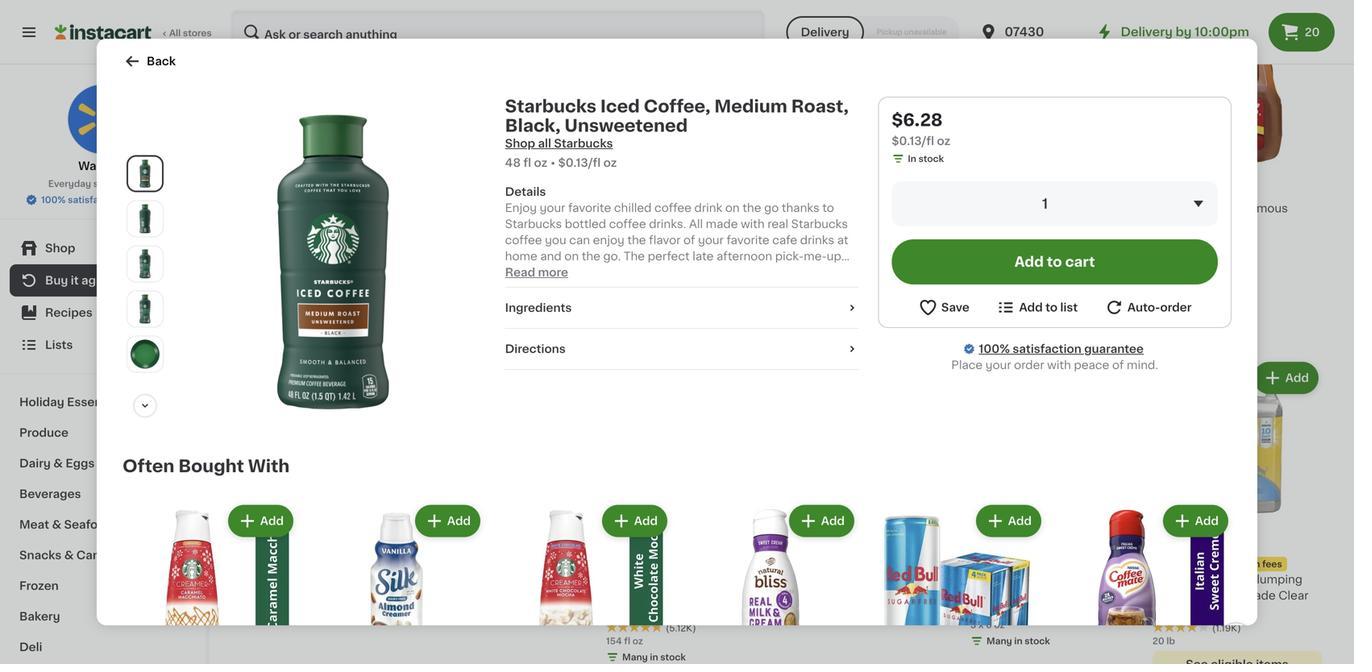 Task type: locate. For each thing, give the bounding box(es) containing it.
(1.03k)
[[1212, 220, 1244, 229]]

to up the peanut
[[822, 202, 834, 214]]

coffee, for starbucks iced coffee, medium roast, black, unsweetened shop all starbucks 48 fl oz • $0.13/fl oz
[[644, 98, 710, 115]]

$ inside $ 5 47
[[974, 537, 980, 546]]

to left list
[[1045, 302, 1058, 313]]

$ inside $ 3 48
[[1156, 182, 1162, 191]]

oz down $ 6 28 on the bottom of page
[[265, 606, 275, 614]]

1 vertical spatial $7
[[689, 560, 700, 568]]

starbucks iced coffee, medium roast, black, unsweetened 48 fl oz
[[242, 558, 371, 614]]

essentials
[[67, 397, 126, 408]]

peanut
[[788, 219, 828, 230]]

0 vertical spatial $45,
[[643, 205, 663, 213]]

recipes
[[45, 307, 92, 318]]

with up pods,
[[741, 218, 765, 230]]

1 vertical spatial 6
[[251, 536, 263, 553]]

candy
[[76, 550, 115, 561]]

all inside enjoy your favorite chilled coffee drink on the go thanks to starbucks bottled coffee drinks. all made with real starbucks coffee  you can enjoy the flavor of your favorite cafe drinks at home and on the go. the perfect late afternoon pick-me-up this delicious cold coffee treat is great straight from the bottle or enjoyed over ice.
[[689, 218, 703, 230]]

154 fl oz
[[606, 637, 643, 645]]

48 up $0.98 element
[[505, 157, 521, 168]]

11
[[1162, 536, 1177, 553]]

3
[[1162, 181, 1173, 198], [970, 620, 976, 629]]

1 vertical spatial guarantee
[[1084, 343, 1144, 355]]

product group
[[242, 3, 411, 245], [424, 3, 593, 249], [606, 3, 775, 342], [788, 3, 958, 296], [970, 3, 1140, 229], [1153, 3, 1322, 263], [242, 359, 411, 616], [424, 359, 593, 600], [606, 359, 775, 664], [788, 359, 958, 620], [970, 359, 1140, 651], [1153, 359, 1322, 664], [123, 502, 297, 664], [309, 502, 484, 664], [496, 502, 671, 664], [683, 502, 858, 664], [870, 502, 1045, 664], [1057, 502, 1232, 664]]

your down "details"
[[540, 202, 565, 214]]

48 up sweet
[[1175, 182, 1187, 191]]

1 horizontal spatial order
[[1160, 302, 1192, 313]]

x down peroxide,
[[978, 620, 984, 629]]

fl right 96
[[985, 218, 991, 227]]

26
[[442, 537, 454, 546]]

save up laundry
[[665, 560, 686, 568]]

1 horizontal spatial 100%
[[979, 343, 1010, 355]]

0 vertical spatial iced
[[600, 98, 640, 115]]

fl inside starbucks iced coffee, medium roast, black, unsweetened shop all starbucks 48 fl oz • $0.13/fl oz
[[523, 157, 531, 168]]

coffee, for starbucks iced coffee, medium roast, black, unsweetened 48 fl oz
[[329, 558, 371, 569]]

16.9
[[264, 234, 282, 243]]

0 vertical spatial satisfaction
[[68, 195, 122, 204]]

5
[[980, 536, 991, 553]]

1 horizontal spatial black,
[[505, 117, 561, 134]]

6
[[980, 181, 991, 198], [251, 536, 263, 553], [986, 620, 992, 629]]

16
[[615, 536, 634, 553]]

1 vertical spatial medium
[[242, 574, 288, 585]]

order down '100% satisfaction guarantee' link
[[1014, 359, 1044, 371]]

21
[[606, 282, 616, 290]]

in down bottle
[[832, 282, 840, 290]]

delivery inside button
[[801, 27, 849, 38]]

& down uncrustables
[[870, 219, 879, 230]]

baking
[[1040, 574, 1079, 585]]

$ inside $ 1 26
[[427, 537, 433, 546]]

$ for $ 1 06
[[791, 537, 797, 546]]

0 vertical spatial roast,
[[791, 98, 849, 115]]

spend for 16
[[611, 560, 640, 568]]

in for colgate whitening toothpaste, baking soda and peroxide, brisk mint
[[1014, 637, 1022, 645]]

perfect
[[648, 251, 690, 262]]

48 inside starbucks iced coffee, medium roast, black, unsweetened 48 fl oz
[[242, 606, 254, 614]]

delivery for delivery
[[801, 27, 849, 38]]

enjoy
[[505, 202, 537, 214]]

details
[[505, 186, 546, 197]]

$ for $ 11 48
[[1156, 537, 1162, 546]]

& right "meat"
[[52, 519, 61, 530]]

1 vertical spatial to
[[1047, 255, 1062, 269]]

1 horizontal spatial with
[[1047, 359, 1071, 371]]

1 down milo
[[1153, 233, 1156, 242]]

$45, up liquid
[[643, 560, 663, 568]]

all up detergent
[[689, 218, 703, 230]]

fl left •
[[523, 157, 531, 168]]

0 vertical spatial 6
[[980, 181, 991, 198]]

black, for starbucks iced coffee, medium roast, black, unsweetened 48 fl oz
[[330, 574, 364, 585]]

gal down milo
[[1158, 233, 1172, 242]]

$ inside $ 6 28
[[245, 537, 251, 546]]

fl right 32
[[802, 589, 808, 598]]

guarantee up peace
[[1084, 343, 1144, 355]]

0 vertical spatial order
[[1160, 302, 1192, 313]]

0 vertical spatial 20
[[1305, 27, 1320, 38]]

$0.98 element
[[424, 179, 593, 200]]

$ up purina
[[1156, 537, 1162, 546]]

brisk
[[1026, 590, 1054, 601]]

6 left the 24
[[980, 181, 991, 198]]

3%
[[831, 558, 848, 569]]

0 horizontal spatial satisfaction
[[68, 195, 122, 204]]

liquid
[[635, 574, 670, 585]]

roast, inside starbucks iced coffee, medium roast, black, unsweetened 48 fl oz
[[291, 574, 327, 585]]

0 vertical spatial 100%
[[41, 195, 66, 204]]

& left eggs
[[53, 458, 63, 469]]

medium for starbucks iced coffee, medium roast, black, unsweetened 48 fl oz
[[242, 574, 288, 585]]

1 field
[[892, 181, 1218, 226]]

1 vertical spatial 100%
[[979, 343, 1010, 355]]

litter,
[[1207, 590, 1239, 601]]

1 vertical spatial 3
[[970, 620, 976, 629]]

on
[[725, 202, 740, 214], [564, 251, 579, 262], [1249, 560, 1260, 568]]

2 vertical spatial 6
[[986, 620, 992, 629]]

many in stock for colgate whitening toothpaste, baking soda and peroxide, brisk mint
[[987, 637, 1050, 645]]

1 horizontal spatial 3
[[1162, 181, 1173, 198]]

mint
[[1057, 590, 1082, 601]]

$0.13/fl up in
[[892, 135, 934, 147]]

$9.96 element
[[788, 179, 958, 200]]

oz down lactaid
[[993, 218, 1004, 227]]

with down '100% satisfaction guarantee' link
[[1047, 359, 1071, 371]]

0 vertical spatial medium
[[714, 98, 787, 115]]

0 horizontal spatial your
[[540, 202, 565, 214]]

oz down "starbucks"
[[603, 157, 617, 168]]

0 vertical spatial and
[[540, 251, 562, 262]]

shop left all
[[505, 138, 535, 149]]

to for add to cart
[[1047, 255, 1062, 269]]

all left "stores"
[[169, 29, 181, 37]]

0 horizontal spatial favorite
[[568, 202, 611, 214]]

$ for $ 6 28
[[245, 537, 251, 546]]

$45, for spend $45, save $7 cascade platinum dishwasher detergent pods, fresh
[[643, 205, 663, 213]]

platinum
[[659, 219, 709, 230]]

0 vertical spatial $0.13/fl
[[892, 135, 934, 147]]

10:00pm
[[1195, 26, 1249, 38]]

coffee starbucks iced coffee, medium roast, black, unsweetened hero image
[[181, 110, 486, 415]]

roast, for starbucks iced coffee, medium roast, black, unsweetened 48 fl oz
[[291, 574, 327, 585]]

0 vertical spatial x
[[256, 234, 262, 243]]

0 horizontal spatial iced
[[301, 558, 326, 569]]

many down 154 fl oz
[[622, 653, 648, 662]]

1 horizontal spatial on
[[725, 202, 740, 214]]

of
[[683, 235, 695, 246], [1112, 359, 1124, 371]]

favorite up afternoon
[[727, 235, 769, 246]]

6 for lactaid whole milk
[[980, 181, 991, 198]]

1 horizontal spatial delivery
[[1121, 26, 1173, 38]]

fl right 154
[[624, 637, 630, 645]]

0 horizontal spatial with
[[741, 218, 765, 230]]

afternoon
[[717, 251, 772, 262]]

spend up gain
[[611, 560, 640, 568]]

clumping
[[1248, 574, 1302, 585]]

1 vertical spatial $0.13/fl
[[558, 157, 601, 168]]

20
[[1305, 27, 1320, 38], [1153, 637, 1164, 645]]

many in stock
[[440, 234, 504, 243], [804, 282, 868, 290], [987, 637, 1050, 645], [622, 653, 686, 662]]

0 horizontal spatial 100% satisfaction guarantee
[[41, 195, 171, 204]]

$7 inside the spend $45, save $7 cascade platinum dishwasher detergent pods, fresh
[[689, 205, 700, 213]]

1 vertical spatial 100% satisfaction guarantee
[[979, 343, 1144, 355]]

everyday store prices
[[48, 179, 148, 188]]

enlarge coffee starbucks iced coffee, medium roast, black, unsweetened angle_top (opens in a new tab) image
[[131, 340, 160, 369]]

hydrogen
[[851, 558, 908, 569]]

$35,
[[1189, 560, 1209, 568]]

0 horizontal spatial shop
[[45, 243, 75, 254]]

1 vertical spatial shop
[[45, 243, 75, 254]]

to left cart
[[1047, 255, 1062, 269]]

1 horizontal spatial gal
[[470, 574, 487, 585]]

fl
[[523, 157, 531, 168], [985, 218, 991, 227], [284, 234, 291, 243], [802, 589, 808, 598], [256, 606, 262, 614], [624, 637, 630, 645]]

$ left 74
[[609, 537, 615, 546]]

whitening up 47
[[972, 519, 1019, 527]]

coffee,
[[644, 98, 710, 115], [329, 558, 371, 569]]

product group containing 11
[[1153, 359, 1322, 664]]

1 horizontal spatial medium
[[714, 98, 787, 115]]

0 horizontal spatial guarantee
[[124, 195, 171, 204]]

satisfaction inside button
[[68, 195, 122, 204]]

0 horizontal spatial 3
[[970, 620, 976, 629]]

2 vertical spatial your
[[986, 359, 1011, 371]]

x right 40
[[256, 234, 262, 243]]

famous
[[1243, 203, 1288, 214]]

48 inside starbucks iced coffee, medium roast, black, unsweetened shop all starbucks 48 fl oz • $0.13/fl oz
[[505, 157, 521, 168]]

on right $5
[[1249, 560, 1260, 568]]

unsweetened inside starbucks iced coffee, medium roast, black, unsweetened shop all starbucks 48 fl oz • $0.13/fl oz
[[564, 117, 688, 134]]

2 vertical spatial to
[[1045, 302, 1058, 313]]

$5
[[1235, 560, 1246, 568]]

many in stock down 3 x 6 oz
[[987, 637, 1050, 645]]

to inside button
[[1047, 255, 1062, 269]]

the down me-
[[801, 267, 820, 278]]

0 vertical spatial your
[[540, 202, 565, 214]]

scent,
[[717, 590, 753, 601]]

$ up milo
[[1156, 182, 1162, 191]]

2 horizontal spatial your
[[986, 359, 1011, 371]]

1 vertical spatial 20
[[1153, 637, 1164, 645]]

$ inside $ 16 74
[[609, 537, 615, 546]]

0 vertical spatial black,
[[505, 117, 561, 134]]

favorite
[[568, 202, 611, 214], [727, 235, 769, 246]]

unsweetened inside starbucks iced coffee, medium roast, black, unsweetened 48 fl oz
[[242, 590, 320, 601]]

1 vertical spatial iced
[[301, 558, 326, 569]]

holiday essentials
[[19, 397, 126, 408]]

100% down everyday at the left top of page
[[41, 195, 66, 204]]

48 inside $ 11 48
[[1178, 537, 1191, 546]]

the left go
[[743, 202, 761, 214]]

1 horizontal spatial coffee,
[[644, 98, 710, 115]]

many down sweet
[[1169, 249, 1194, 258]]

jelly
[[919, 219, 946, 230]]

black, inside starbucks iced coffee, medium roast, black, unsweetened 48 fl oz
[[330, 574, 364, 585]]

add to list button
[[996, 297, 1078, 318]]

0 vertical spatial gal
[[1158, 233, 1172, 242]]

1 vertical spatial whitening
[[1018, 558, 1076, 569]]

unsweetened up "starbucks"
[[564, 117, 688, 134]]

save up cats
[[1211, 560, 1233, 568]]

oz inside great value purified drinking water 40 x 16.9 fl oz
[[293, 234, 303, 243]]

1 horizontal spatial and
[[1114, 574, 1135, 585]]

starbucks
[[505, 98, 596, 115], [505, 218, 562, 230], [791, 218, 848, 230], [242, 558, 299, 569]]

$ inside $ 6 24
[[974, 182, 980, 191]]

on down can
[[564, 251, 579, 262]]

0 horizontal spatial delivery
[[801, 27, 849, 38]]

100% satisfaction guarantee up place your order with peace of mind.
[[979, 343, 1144, 355]]

me-
[[804, 251, 827, 262]]

100% satisfaction guarantee down store
[[41, 195, 171, 204]]

47
[[992, 537, 1004, 546]]

stock inside 1 gal many in stock
[[1207, 249, 1232, 258]]

0 vertical spatial all
[[169, 29, 181, 37]]

to inside "button"
[[1045, 302, 1058, 313]]

can
[[569, 235, 590, 246]]

on up made
[[725, 202, 740, 214]]

0 horizontal spatial 100%
[[41, 195, 66, 204]]

many for smucker's uncrustables peanut butter & grape jelly sandwich
[[804, 282, 830, 290]]

1 horizontal spatial $0.13/fl
[[892, 135, 934, 147]]

up
[[827, 251, 841, 262]]

1 vertical spatial roast,
[[291, 574, 327, 585]]

0 horizontal spatial of
[[683, 235, 695, 246]]

$
[[974, 182, 980, 191], [1156, 182, 1162, 191], [245, 537, 251, 546], [427, 537, 433, 546], [609, 537, 615, 546], [791, 537, 797, 546], [974, 537, 980, 546], [1156, 537, 1162, 546]]

0 vertical spatial $7
[[689, 205, 700, 213]]

$45,
[[643, 205, 663, 213], [643, 560, 663, 568]]

usp
[[841, 574, 865, 585]]

$45, inside the spend $45, save $7 cascade platinum dishwasher detergent pods, fresh
[[643, 205, 663, 213]]

guarantee down the prices
[[124, 195, 171, 204]]

20 for 20 lb
[[1153, 637, 1164, 645]]

$7 for spend $45, save $7
[[689, 560, 700, 568]]

product group containing 16
[[606, 359, 775, 664]]

3 up milo
[[1162, 181, 1173, 198]]

07430 button
[[979, 10, 1076, 55]]

$6.28 $0.13/fl oz
[[892, 112, 950, 147]]

your for enjoy
[[540, 202, 565, 214]]

2 $45, from the top
[[643, 560, 663, 568]]

in down peroxide,
[[1014, 637, 1022, 645]]

x
[[256, 234, 262, 243], [978, 620, 984, 629]]

iced for starbucks iced coffee, medium roast, black, unsweetened shop all starbucks 48 fl oz • $0.13/fl oz
[[600, 98, 640, 115]]

whole
[[1015, 203, 1051, 214]]

1 left milk
[[1042, 197, 1048, 211]]

0 vertical spatial shop
[[505, 138, 535, 149]]

0 vertical spatial 100% satisfaction guarantee
[[41, 195, 171, 204]]

unsweetened for starbucks iced coffee, medium roast, black, unsweetened 48 fl oz
[[242, 590, 320, 601]]

add inside button
[[1015, 255, 1044, 269]]

0 horizontal spatial black,
[[330, 574, 364, 585]]

2 horizontal spatial on
[[1249, 560, 1260, 568]]

1 horizontal spatial guarantee
[[1084, 343, 1144, 355]]

1 horizontal spatial x
[[978, 620, 984, 629]]

whitening up baking
[[1018, 558, 1076, 569]]

cold
[[583, 267, 608, 278]]

None search field
[[231, 10, 765, 55]]

0 horizontal spatial $0.13/fl
[[558, 157, 601, 168]]

100% satisfaction guarantee inside 100% satisfaction guarantee button
[[41, 195, 171, 204]]

2 horizontal spatial gal
[[1158, 233, 1172, 242]]

$ left the 24
[[974, 182, 980, 191]]

medium for starbucks iced coffee, medium roast, black, unsweetened shop all starbucks 48 fl oz • $0.13/fl oz
[[714, 98, 787, 115]]

oz right the 16.9
[[293, 234, 303, 243]]

and up more
[[540, 251, 562, 262]]

$7 up laundry
[[689, 560, 700, 568]]

x inside great value purified drinking water 40 x 16.9 fl oz
[[256, 234, 262, 243]]

6 for starbucks iced coffee, medium roast, black, unsweetened
[[251, 536, 263, 553]]

gal down choice
[[470, 574, 487, 585]]

your right "place"
[[986, 359, 1011, 371]]

1 vertical spatial with
[[1047, 359, 1071, 371]]

1 inside 'field'
[[1042, 197, 1048, 211]]

6 down peroxide,
[[986, 620, 992, 629]]

enlarge coffee starbucks iced coffee, medium roast, black, unsweetened angle_left (opens in a new tab) image
[[131, 204, 160, 233]]

starbucks down $ 6 28 on the bottom of page
[[242, 558, 299, 569]]

1 $7 from the top
[[689, 205, 700, 213]]

1 vertical spatial favorite
[[727, 235, 769, 246]]

$ left 26
[[427, 537, 433, 546]]

1 vertical spatial all
[[689, 218, 703, 230]]

order down 1 gal many in stock
[[1160, 302, 1192, 313]]

& inside smucker's uncrustables peanut butter & grape jelly sandwich
[[870, 219, 879, 230]]

1 down water,
[[424, 589, 428, 598]]

iced inside starbucks iced coffee, medium roast, black, unsweetened 48 fl oz
[[301, 558, 326, 569]]

produce
[[19, 427, 68, 438]]

1 horizontal spatial unsweetened
[[564, 117, 688, 134]]

parent's choice distilled water, 1 gal 1 gal
[[424, 558, 562, 598]]

auto-order
[[1127, 302, 1192, 313]]

in for smucker's uncrustables peanut butter & grape jelly sandwich
[[832, 282, 840, 290]]

many down bottle
[[804, 282, 830, 290]]

100% satisfaction guarantee
[[41, 195, 171, 204], [979, 343, 1144, 355]]

0 horizontal spatial medium
[[242, 574, 288, 585]]

1 vertical spatial your
[[698, 235, 724, 246]]

spend inside the spend $45, save $7 cascade platinum dishwasher detergent pods, fresh
[[611, 205, 640, 213]]

favorite up bottled
[[568, 202, 611, 214]]

$ inside $ 11 48
[[1156, 537, 1162, 546]]

starbucks down the rolls
[[505, 218, 562, 230]]

oz right 154
[[632, 637, 643, 645]]

beverages
[[19, 488, 81, 500]]

many in stock for smucker's uncrustables peanut butter & grape jelly sandwich
[[804, 282, 868, 290]]

many for gain liquid laundry detergent, original scent, 107 loads
[[622, 653, 648, 662]]

lactaid
[[970, 203, 1012, 214]]

instacart logo image
[[55, 23, 152, 42]]

water,
[[424, 574, 459, 585]]

3 x 6 oz
[[970, 620, 1005, 629]]

deli
[[19, 642, 42, 653]]

0 horizontal spatial and
[[540, 251, 562, 262]]

1 vertical spatial and
[[1114, 574, 1135, 585]]

2 $7 from the top
[[689, 560, 700, 568]]

real
[[768, 218, 788, 230]]

(151)
[[1030, 608, 1050, 616]]

with
[[741, 218, 765, 230], [1047, 359, 1071, 371]]

coffee, inside starbucks iced coffee, medium roast, black, unsweetened shop all starbucks 48 fl oz • $0.13/fl oz
[[644, 98, 710, 115]]

0 vertical spatial unsweetened
[[564, 117, 688, 134]]

whitening inside colgate whitening toothpaste, baking soda and peroxide, brisk mint
[[1018, 558, 1076, 569]]

coffee up home
[[505, 235, 542, 246]]

1 $45, from the top
[[643, 205, 663, 213]]

0 vertical spatial coffee,
[[644, 98, 710, 115]]

unsweetened down $ 6 28 on the bottom of page
[[242, 590, 320, 601]]

add to cart button
[[892, 239, 1218, 285]]

1 horizontal spatial all
[[689, 218, 703, 230]]

purina
[[1153, 574, 1188, 585]]

many for colgate whitening toothpaste, baking soda and peroxide, brisk mint
[[987, 637, 1012, 645]]

roast, inside starbucks iced coffee, medium roast, black, unsweetened shop all starbucks 48 fl oz • $0.13/fl oz
[[791, 98, 849, 115]]

0 horizontal spatial on
[[564, 251, 579, 262]]

from
[[771, 267, 798, 278]]

& left candy
[[64, 550, 74, 561]]

dairy & eggs link
[[10, 448, 196, 479]]

coffee, inside starbucks iced coffee, medium roast, black, unsweetened 48 fl oz
[[329, 558, 371, 569]]

to inside enjoy your favorite chilled coffee drink on the go thanks to starbucks bottled coffee drinks. all made with real starbucks coffee  you can enjoy the flavor of your favorite cafe drinks at home and on the go. the perfect late afternoon pick-me-up this delicious cold coffee treat is great straight from the bottle or enjoyed over ice.
[[822, 202, 834, 214]]

1 vertical spatial $45,
[[643, 560, 663, 568]]

48
[[505, 157, 521, 168], [1175, 182, 1187, 191], [1178, 537, 1191, 546], [242, 606, 254, 614]]

0 horizontal spatial 20
[[1153, 637, 1164, 645]]

100%
[[41, 195, 66, 204], [979, 343, 1010, 355]]

0 horizontal spatial order
[[1014, 359, 1044, 371]]

0 horizontal spatial roast,
[[291, 574, 327, 585]]

$ left 06 at the bottom of page
[[791, 537, 797, 546]]

1 vertical spatial gal
[[470, 574, 487, 585]]

0 vertical spatial to
[[822, 202, 834, 214]]

0 horizontal spatial x
[[256, 234, 262, 243]]

fl inside "lactaid whole milk 96 fl oz"
[[985, 218, 991, 227]]

the up cold
[[582, 251, 600, 262]]

eggs
[[66, 458, 95, 469]]

0 vertical spatial with
[[741, 218, 765, 230]]

0 vertical spatial guarantee
[[124, 195, 171, 204]]

great
[[692, 267, 722, 278]]

20 inside button
[[1305, 27, 1320, 38]]

straight
[[725, 267, 768, 278]]

$ left 47
[[974, 537, 980, 546]]

black, inside starbucks iced coffee, medium roast, black, unsweetened shop all starbucks 48 fl oz • $0.13/fl oz
[[505, 117, 561, 134]]

$ for $ 16 74
[[609, 537, 615, 546]]

1 horizontal spatial 20
[[1305, 27, 1320, 38]]

shop
[[505, 138, 535, 149], [45, 243, 75, 254]]

many in stock down bottle
[[804, 282, 868, 290]]

peace
[[1074, 359, 1109, 371]]

48 right 11
[[1178, 537, 1191, 546]]

many down 3 x 6 oz
[[987, 637, 1012, 645]]

0 horizontal spatial coffee,
[[329, 558, 371, 569]]

in down bathroom tissue rolls
[[468, 234, 476, 243]]

$ left 28
[[245, 537, 251, 546]]

$ 1 26
[[427, 536, 454, 553]]

save button
[[918, 297, 970, 318]]

1 horizontal spatial iced
[[600, 98, 640, 115]]

save up the drinks. at the top of the page
[[665, 205, 686, 213]]

medium inside starbucks iced coffee, medium roast, black, unsweetened 48 fl oz
[[242, 574, 288, 585]]

milo
[[1153, 203, 1176, 214]]

oz inside equate 3% hydrogen peroxide usp antiseptic 32 fl oz
[[810, 589, 821, 598]]

3 down peroxide,
[[970, 620, 976, 629]]

and right soda
[[1114, 574, 1135, 585]]

2 vertical spatial on
[[1249, 560, 1260, 568]]

iced inside starbucks iced coffee, medium roast, black, unsweetened shop all starbucks 48 fl oz • $0.13/fl oz
[[600, 98, 640, 115]]

guarantee inside button
[[124, 195, 171, 204]]

gal down water,
[[430, 589, 444, 598]]

peroxide,
[[970, 590, 1023, 601]]

enlarge coffee starbucks iced coffee, medium roast, black, unsweetened angle_right (opens in a new tab) image
[[131, 249, 160, 278]]

your up "late"
[[698, 235, 724, 246]]

of down platinum
[[683, 235, 695, 246]]

grape
[[881, 219, 916, 230]]

seafood
[[64, 519, 113, 530]]

20 lb
[[1153, 637, 1175, 645]]

$0.13/fl inside $6.28 $0.13/fl oz
[[892, 135, 934, 147]]

medium inside starbucks iced coffee, medium roast, black, unsweetened shop all starbucks 48 fl oz • $0.13/fl oz
[[714, 98, 787, 115]]

$ inside $ 1 06
[[791, 537, 797, 546]]

1 vertical spatial on
[[564, 251, 579, 262]]



Task type: vqa. For each thing, say whether or not it's contained in the screenshot.
bottommost Medium/B,
no



Task type: describe. For each thing, give the bounding box(es) containing it.
$ 6 24
[[974, 181, 1005, 198]]

fl inside equate 3% hydrogen peroxide usp antiseptic 32 fl oz
[[802, 589, 808, 598]]

starbucks inside starbucks iced coffee, medium roast, black, unsweetened 48 fl oz
[[242, 558, 299, 569]]

spend $35, save $5 on fees
[[1157, 560, 1282, 568]]

antiseptic
[[868, 574, 925, 585]]

stock down bathroom tissue rolls
[[478, 234, 504, 243]]

unsweetened for starbucks iced coffee, medium roast, black, unsweetened shop all starbucks 48 fl oz • $0.13/fl oz
[[564, 117, 688, 134]]

starbucks inside starbucks iced coffee, medium roast, black, unsweetened shop all starbucks 48 fl oz • $0.13/fl oz
[[505, 98, 596, 115]]

stock down (151)
[[1025, 637, 1050, 645]]

spend for 11
[[1157, 560, 1187, 568]]

0 vertical spatial favorite
[[568, 202, 611, 214]]

enlarge coffee starbucks iced coffee, medium roast, black, unsweetened hero (opens in a new tab) image
[[131, 159, 160, 188]]

1 inside 1 gal many in stock
[[1153, 233, 1156, 242]]

gain
[[606, 574, 632, 585]]

$ for $ 1 26
[[427, 537, 433, 546]]

order inside button
[[1160, 302, 1192, 313]]

ice.
[[596, 283, 616, 294]]

in inside 1 gal many in stock
[[1196, 249, 1205, 258]]

chilled
[[614, 202, 652, 214]]

item carousel region
[[100, 495, 1254, 664]]

black, for starbucks iced coffee, medium roast, black, unsweetened shop all starbucks 48 fl oz • $0.13/fl oz
[[505, 117, 561, 134]]

coffee up ct
[[610, 267, 648, 278]]

again
[[81, 275, 113, 286]]

iced for starbucks iced coffee, medium roast, black, unsweetened 48 fl oz
[[301, 558, 326, 569]]

100% inside button
[[41, 195, 66, 204]]

drinking
[[357, 203, 404, 214]]

holiday
[[19, 397, 64, 408]]

oz inside $6.28 $0.13/fl oz
[[937, 135, 950, 147]]

deli link
[[10, 632, 196, 663]]

coffee down chilled at the top
[[609, 218, 646, 230]]

$7 for spend $45, save $7 cascade platinum dishwasher detergent pods, fresh
[[689, 205, 700, 213]]

0 vertical spatial 3
[[1162, 181, 1173, 198]]

many down bathroom
[[440, 234, 466, 243]]

great value purified drinking water 40 x 16.9 fl oz
[[242, 203, 404, 243]]

fees
[[1262, 560, 1282, 568]]

enlarge coffee starbucks iced coffee, medium roast, black, unsweetened angle_back (opens in a new tab) image
[[131, 294, 160, 323]]

1 left 06 at the bottom of page
[[797, 536, 805, 553]]

detergent,
[[606, 590, 667, 601]]

value
[[277, 203, 307, 214]]

frozen
[[19, 580, 59, 592]]

butter
[[831, 219, 867, 230]]

cascade
[[606, 219, 656, 230]]

colgate whitening toothpaste, baking soda and peroxide, brisk mint
[[970, 558, 1135, 601]]

fl inside starbucks iced coffee, medium roast, black, unsweetened 48 fl oz
[[256, 606, 262, 614]]

delivery for delivery by 10:00pm
[[1121, 26, 1173, 38]]

walmart logo image
[[67, 84, 138, 155]]

back
[[147, 56, 176, 67]]

& for candy
[[64, 550, 74, 561]]

product group containing 3
[[1153, 3, 1322, 263]]

many in stock down bathroom tissue rolls
[[440, 234, 504, 243]]

stock down (5.12k)
[[660, 653, 686, 662]]

mind.
[[1127, 359, 1158, 371]]

ingredients button
[[505, 300, 859, 316]]

(1.19k)
[[1212, 624, 1241, 633]]

20 for 20
[[1305, 27, 1320, 38]]

$ for $ 3 48
[[1156, 182, 1162, 191]]

roast, for starbucks iced coffee, medium roast, black, unsweetened shop all starbucks 48 fl oz • $0.13/fl oz
[[791, 98, 849, 115]]

rolls
[[522, 203, 550, 214]]

bakery link
[[10, 601, 196, 632]]

48 inside $ 3 48
[[1175, 182, 1187, 191]]

and inside colgate whitening toothpaste, baking soda and peroxide, brisk mint
[[1114, 574, 1135, 585]]

sweet
[[1179, 203, 1215, 214]]

drinks
[[800, 235, 834, 246]]

equate
[[788, 558, 828, 569]]

back button
[[123, 52, 176, 71]]

buy it again
[[45, 275, 113, 286]]

you
[[545, 235, 566, 246]]

1 horizontal spatial satisfaction
[[1013, 343, 1081, 355]]

bakery
[[19, 611, 60, 622]]

save for 11
[[1211, 560, 1233, 568]]

stock right in
[[918, 154, 944, 163]]

bathroom
[[424, 203, 480, 214]]

fl inside great value purified drinking water 40 x 16.9 fl oz
[[284, 234, 291, 243]]

32
[[788, 589, 800, 598]]

save for 16
[[665, 560, 686, 568]]

with inside enjoy your favorite chilled coffee drink on the go thanks to starbucks bottled coffee drinks. all made with real starbucks coffee  you can enjoy the flavor of your favorite cafe drinks at home and on the go. the perfect late afternoon pick-me-up this delicious cold coffee treat is great straight from the bottle or enjoyed over ice.
[[741, 218, 765, 230]]

& for seafood
[[52, 519, 61, 530]]

lists
[[45, 339, 73, 351]]

the up the
[[627, 235, 646, 246]]

drinks.
[[649, 218, 686, 230]]

add to cart
[[1015, 255, 1095, 269]]

in stock
[[908, 154, 944, 163]]

distilled
[[516, 558, 562, 569]]

cat
[[1184, 590, 1204, 601]]

coffee up the drinks. at the top of the page
[[654, 202, 691, 214]]

eligible
[[664, 323, 707, 334]]

service type group
[[786, 16, 960, 48]]

add inside "button"
[[1019, 302, 1043, 313]]

to for add to list
[[1045, 302, 1058, 313]]

see
[[639, 323, 662, 334]]

peroxide
[[788, 574, 838, 585]]

save
[[941, 302, 970, 313]]

oz down peroxide,
[[994, 620, 1005, 629]]

delivery by 10:00pm link
[[1095, 23, 1249, 42]]

thanks
[[782, 202, 820, 214]]

2 vertical spatial gal
[[430, 589, 444, 598]]

0 vertical spatial whitening
[[972, 519, 1019, 527]]

gal inside 1 gal many in stock
[[1158, 233, 1172, 242]]

the
[[624, 251, 645, 262]]

$ for $ 5 47
[[974, 537, 980, 546]]

many in stock for gain liquid laundry detergent, original scent, 107 loads
[[622, 653, 686, 662]]

is
[[680, 267, 689, 278]]

in for gain liquid laundry detergent, original scent, 107 loads
[[650, 653, 658, 662]]

$45, for spend $45, save $7
[[643, 560, 663, 568]]

$ for $ 6 24
[[974, 182, 980, 191]]

dairy
[[19, 458, 51, 469]]

delivery by 10:00pm
[[1121, 26, 1249, 38]]

recipes link
[[10, 297, 196, 329]]

your for place
[[986, 359, 1011, 371]]

many inside 1 gal many in stock
[[1169, 249, 1194, 258]]

& for eggs
[[53, 458, 63, 469]]

x inside product group
[[978, 620, 984, 629]]

go.
[[603, 251, 621, 262]]

starbucks down smucker's
[[791, 218, 848, 230]]

add to list
[[1019, 302, 1078, 313]]

1 horizontal spatial 100% satisfaction guarantee
[[979, 343, 1144, 355]]

oz left •
[[534, 157, 547, 168]]

oz inside "lactaid whole milk 96 fl oz"
[[993, 218, 1004, 227]]

stores
[[183, 29, 212, 37]]

enjoy your favorite chilled coffee drink on the go thanks to starbucks bottled coffee drinks. all made with real starbucks coffee  you can enjoy the flavor of your favorite cafe drinks at home and on the go. the perfect late afternoon pick-me-up this delicious cold coffee treat is great straight from the bottle or enjoyed over ice.
[[505, 202, 856, 294]]

save inside the spend $45, save $7 cascade platinum dishwasher detergent pods, fresh
[[665, 205, 686, 213]]

$0.13/fl inside starbucks iced coffee, medium roast, black, unsweetened shop all starbucks 48 fl oz • $0.13/fl oz
[[558, 157, 601, 168]]

product group containing 5
[[970, 359, 1140, 651]]

auto-
[[1127, 302, 1160, 313]]

read more button
[[505, 264, 568, 280]]

oz inside starbucks iced coffee, medium roast, black, unsweetened 48 fl oz
[[265, 606, 275, 614]]

$ 6 28
[[245, 536, 276, 553]]

of inside enjoy your favorite chilled coffee drink on the go thanks to starbucks bottled coffee drinks. all made with real starbucks coffee  you can enjoy the flavor of your favorite cafe drinks at home and on the go. the perfect late afternoon pick-me-up this delicious cold coffee treat is great straight from the bottle or enjoyed over ice.
[[683, 235, 695, 246]]

40
[[242, 234, 254, 243]]

1 horizontal spatial favorite
[[727, 235, 769, 246]]

bathroom tissue rolls
[[424, 203, 550, 214]]

28
[[264, 537, 276, 546]]

107
[[756, 590, 775, 601]]

1 right water,
[[462, 574, 467, 585]]

meat & seafood
[[19, 519, 113, 530]]

place
[[951, 359, 983, 371]]

0 vertical spatial on
[[725, 202, 740, 214]]

it
[[71, 275, 79, 286]]

beverages link
[[10, 479, 196, 509]]

tissue
[[483, 203, 519, 214]]

ct
[[618, 282, 627, 290]]

delicious
[[529, 267, 580, 278]]

enjoyed
[[519, 283, 566, 294]]

1 left 26
[[433, 536, 441, 553]]

list
[[1060, 302, 1078, 313]]

laundry
[[673, 574, 719, 585]]

springs
[[1153, 606, 1196, 617]]

tidy
[[1191, 574, 1216, 585]]

1 vertical spatial order
[[1014, 359, 1044, 371]]

06
[[806, 537, 819, 546]]

154
[[606, 637, 622, 645]]

1 vertical spatial of
[[1112, 359, 1124, 371]]

everyday
[[48, 179, 91, 188]]

74
[[636, 537, 647, 546]]

stock down bottle
[[842, 282, 868, 290]]

and inside enjoy your favorite chilled coffee drink on the go thanks to starbucks bottled coffee drinks. all made with real starbucks coffee  you can enjoy the flavor of your favorite cafe drinks at home and on the go. the perfect late afternoon pick-me-up this delicious cold coffee treat is great straight from the bottle or enjoyed over ice.
[[540, 251, 562, 262]]

1 gal many in stock
[[1153, 233, 1232, 258]]

shop inside starbucks iced coffee, medium roast, black, unsweetened shop all starbucks 48 fl oz • $0.13/fl oz
[[505, 138, 535, 149]]

1 horizontal spatial your
[[698, 235, 724, 246]]

produce link
[[10, 417, 196, 448]]

$ 3 48
[[1156, 181, 1187, 198]]

lactaid whole milk 96 fl oz
[[970, 203, 1077, 227]]

water
[[242, 219, 275, 230]]



